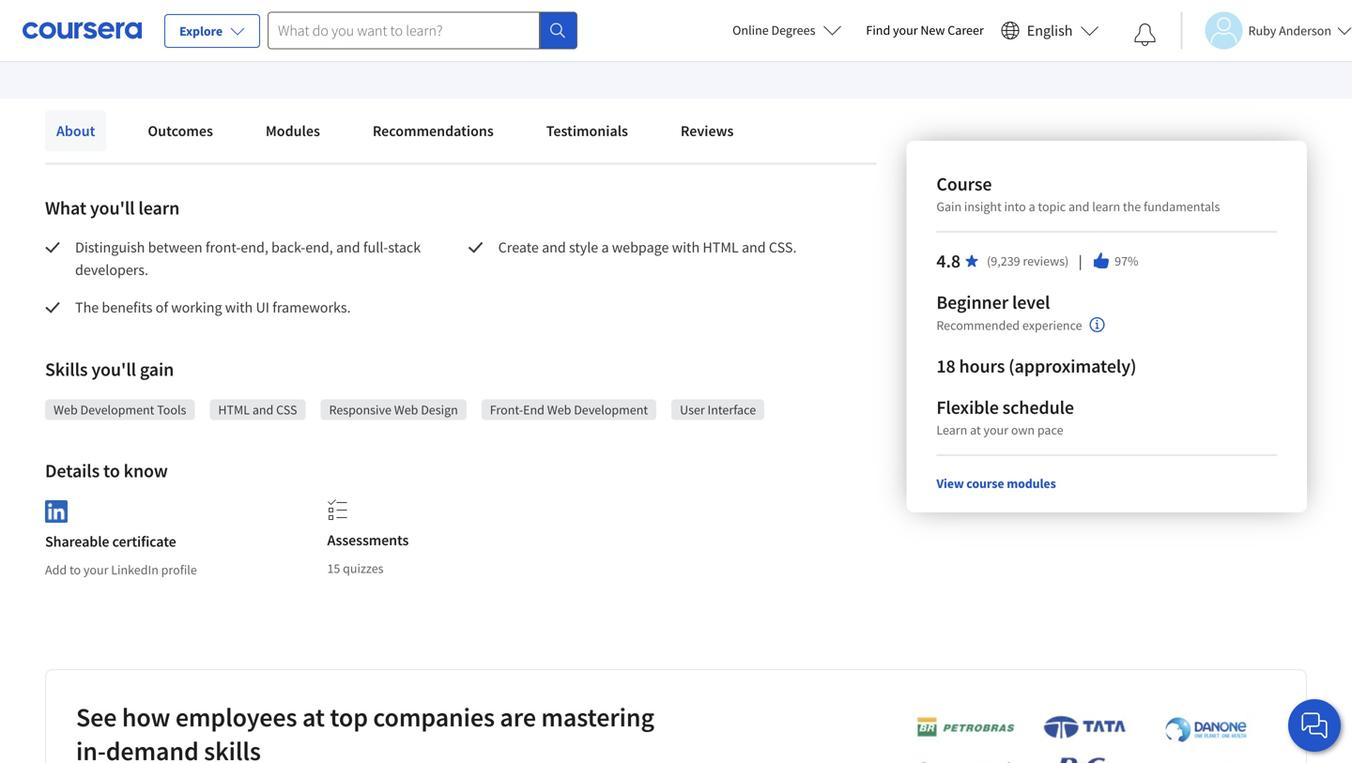 Task type: describe. For each thing, give the bounding box(es) containing it.
0 vertical spatial html
[[703, 238, 739, 257]]

career
[[948, 22, 984, 39]]

details
[[45, 459, 100, 483]]

to for your
[[69, 562, 81, 579]]

2 end, from the left
[[306, 238, 333, 257]]

(approximately)
[[1009, 355, 1137, 378]]

english
[[1028, 21, 1073, 40]]

1 development from the left
[[80, 402, 154, 419]]

pace
[[1038, 422, 1064, 439]]

design
[[421, 402, 458, 419]]

learn inside course gain insight into a topic and learn the fundamentals
[[1093, 198, 1121, 215]]

outcomes link
[[137, 110, 224, 152]]

details to know
[[45, 459, 168, 483]]

reviews
[[681, 122, 734, 140]]

testimonials
[[547, 122, 628, 140]]

create
[[499, 238, 539, 257]]

modules link
[[254, 110, 331, 152]]

course
[[937, 172, 993, 196]]

tools
[[157, 402, 186, 419]]

97%
[[1115, 253, 1139, 270]]

full-
[[363, 238, 388, 257]]

in-
[[76, 735, 106, 764]]

information about difficulty level pre-requisites. image
[[1090, 318, 1105, 333]]

are
[[500, 702, 536, 734]]

demand
[[106, 735, 199, 764]]

15 quizzes
[[327, 560, 384, 577]]

reviews link
[[670, 110, 745, 152]]

insight
[[965, 198, 1002, 215]]

and inside distinguish between front-end, back-end, and full-stack developers.
[[336, 238, 360, 257]]

recommendations link
[[362, 110, 505, 152]]

topic
[[1039, 198, 1066, 215]]

the
[[1124, 198, 1142, 215]]

2 horizontal spatial with
[[672, 238, 700, 257]]

anderson
[[1280, 22, 1332, 39]]

into
[[1005, 198, 1027, 215]]

you'll for skills
[[91, 358, 136, 381]]

ruby
[[1249, 22, 1277, 39]]

frameworks.
[[273, 298, 351, 317]]

the
[[75, 298, 99, 317]]

more
[[308, 33, 341, 52]]

and inside course gain insight into a topic and learn the fundamentals
[[1069, 198, 1090, 215]]

create and style a webpage with html and css.
[[499, 238, 797, 257]]

skills you'll gain
[[45, 358, 174, 381]]

the benefits of working with ui frameworks.
[[75, 298, 351, 317]]

webpage
[[612, 238, 669, 257]]

What do you want to learn? text field
[[268, 12, 540, 49]]

show notifications image
[[1134, 23, 1157, 46]]

know
[[124, 459, 168, 483]]

experience
[[1023, 317, 1083, 334]]

front-
[[490, 402, 523, 419]]

degrees
[[772, 22, 816, 39]]

(9,239 reviews) |
[[987, 251, 1085, 271]]

included with
[[45, 33, 134, 52]]

about link
[[45, 110, 107, 152]]

and left style
[[542, 238, 566, 257]]

find
[[867, 22, 891, 39]]

outcomes
[[148, 122, 213, 140]]

level
[[1013, 291, 1051, 314]]

recommended
[[937, 317, 1020, 334]]

and left the 'css'
[[253, 402, 274, 419]]

modules
[[1007, 475, 1057, 492]]

coursera image
[[23, 15, 142, 45]]

0 horizontal spatial your
[[83, 562, 108, 579]]

1 web from the left
[[54, 402, 78, 419]]

and left css.
[[742, 238, 766, 257]]

online degrees button
[[718, 9, 857, 51]]

• learn more
[[256, 32, 341, 52]]

included
[[45, 33, 100, 52]]

(9,239
[[987, 253, 1021, 270]]

0 horizontal spatial html
[[218, 402, 250, 419]]

online degrees
[[733, 22, 816, 39]]

at for your
[[971, 422, 981, 439]]

18 hours (approximately)
[[937, 355, 1137, 378]]

end
[[523, 402, 545, 419]]

hours
[[960, 355, 1005, 378]]

user
[[680, 402, 705, 419]]

course gain insight into a topic and learn the fundamentals
[[937, 172, 1221, 215]]

shareable
[[45, 533, 109, 552]]

benefits
[[102, 298, 153, 317]]

profile
[[161, 562, 197, 579]]

a inside course gain insight into a topic and learn the fundamentals
[[1029, 198, 1036, 215]]

employees
[[176, 702, 297, 734]]

1 vertical spatial a
[[602, 238, 609, 257]]

coursera plus image
[[134, 37, 249, 49]]

quizzes
[[343, 560, 384, 577]]

flexible
[[937, 396, 999, 419]]

see
[[76, 702, 117, 734]]



Task type: vqa. For each thing, say whether or not it's contained in the screenshot.
bottom list box
no



Task type: locate. For each thing, give the bounding box(es) containing it.
2 horizontal spatial your
[[984, 422, 1009, 439]]

3 web from the left
[[547, 402, 572, 419]]

learn down the flexible
[[937, 422, 968, 439]]

1 horizontal spatial a
[[1029, 198, 1036, 215]]

0 horizontal spatial with
[[103, 33, 131, 52]]

0 horizontal spatial a
[[602, 238, 609, 257]]

distinguish
[[75, 238, 145, 257]]

skills
[[204, 735, 261, 764]]

0 horizontal spatial end,
[[241, 238, 269, 257]]

companies
[[373, 702, 495, 734]]

see how employees at top companies are mastering in-demand skills
[[76, 702, 655, 764]]

1 vertical spatial html
[[218, 402, 250, 419]]

with right webpage
[[672, 238, 700, 257]]

top
[[330, 702, 368, 734]]

•
[[256, 32, 262, 52]]

your down shareable certificate
[[83, 562, 108, 579]]

of
[[156, 298, 168, 317]]

front-end web development
[[490, 402, 648, 419]]

development
[[80, 402, 154, 419], [574, 402, 648, 419]]

gain
[[140, 358, 174, 381]]

web down the skills
[[54, 402, 78, 419]]

back-
[[272, 238, 306, 257]]

course
[[967, 475, 1005, 492]]

how
[[122, 702, 170, 734]]

web development tools
[[54, 402, 186, 419]]

ruby anderson button
[[1181, 12, 1353, 49]]

reviews)
[[1023, 253, 1069, 270]]

shareable certificate
[[45, 533, 176, 552]]

at inside flexible schedule learn at your own pace
[[971, 422, 981, 439]]

beginner level
[[937, 291, 1051, 314]]

with
[[103, 33, 131, 52], [672, 238, 700, 257], [225, 298, 253, 317]]

learn left the the
[[1093, 198, 1121, 215]]

0 horizontal spatial development
[[80, 402, 154, 419]]

developers.
[[75, 261, 148, 279]]

html left the 'css'
[[218, 402, 250, 419]]

0 vertical spatial learn
[[269, 33, 305, 52]]

0 horizontal spatial learn
[[269, 33, 305, 52]]

add to your linkedin profile
[[45, 562, 197, 579]]

online
[[733, 22, 769, 39]]

and
[[1069, 198, 1090, 215], [336, 238, 360, 257], [542, 238, 566, 257], [742, 238, 766, 257], [253, 402, 274, 419]]

1 horizontal spatial html
[[703, 238, 739, 257]]

0 horizontal spatial to
[[69, 562, 81, 579]]

and left 'full-'
[[336, 238, 360, 257]]

1 horizontal spatial web
[[394, 402, 418, 419]]

front-
[[206, 238, 241, 257]]

certificate
[[112, 533, 176, 552]]

None search field
[[268, 12, 578, 49]]

1 vertical spatial learn
[[937, 422, 968, 439]]

learn inside flexible schedule learn at your own pace
[[937, 422, 968, 439]]

4.8
[[937, 249, 961, 273]]

mastering
[[542, 702, 655, 734]]

between
[[148, 238, 203, 257]]

0 vertical spatial a
[[1029, 198, 1036, 215]]

find your new career
[[867, 22, 984, 39]]

your left own
[[984, 422, 1009, 439]]

2 horizontal spatial web
[[547, 402, 572, 419]]

interface
[[708, 402, 756, 419]]

learn
[[138, 196, 180, 220], [1093, 198, 1121, 215]]

at for top
[[302, 702, 325, 734]]

1 horizontal spatial development
[[574, 402, 648, 419]]

explore button
[[164, 14, 260, 48]]

1 horizontal spatial to
[[103, 459, 120, 483]]

end, left back-
[[241, 238, 269, 257]]

you'll up distinguish
[[90, 196, 135, 220]]

1 horizontal spatial at
[[971, 422, 981, 439]]

explore
[[179, 23, 223, 39]]

0 vertical spatial with
[[103, 33, 131, 52]]

view course modules
[[937, 475, 1057, 492]]

0 vertical spatial you'll
[[90, 196, 135, 220]]

at left top
[[302, 702, 325, 734]]

web left design
[[394, 402, 418, 419]]

ui
[[256, 298, 270, 317]]

15
[[327, 560, 340, 577]]

responsive web design
[[329, 402, 458, 419]]

2 vertical spatial with
[[225, 298, 253, 317]]

1 horizontal spatial your
[[893, 22, 918, 39]]

1 vertical spatial your
[[984, 422, 1009, 439]]

coursera enterprise logos image
[[889, 715, 1265, 764]]

end, left 'full-'
[[306, 238, 333, 257]]

1 vertical spatial at
[[302, 702, 325, 734]]

1 vertical spatial with
[[672, 238, 700, 257]]

1 horizontal spatial learn
[[1093, 198, 1121, 215]]

responsive
[[329, 402, 392, 419]]

schedule
[[1003, 396, 1075, 419]]

what
[[45, 196, 86, 220]]

to right add
[[69, 562, 81, 579]]

beginner
[[937, 291, 1009, 314]]

with left ui
[[225, 298, 253, 317]]

development right end
[[574, 402, 648, 419]]

find your new career link
[[857, 19, 994, 42]]

learn right • on the left top of the page
[[269, 33, 305, 52]]

at inside see how employees at top companies are mastering in-demand skills
[[302, 702, 325, 734]]

|
[[1077, 251, 1085, 271]]

2 development from the left
[[574, 402, 648, 419]]

add
[[45, 562, 67, 579]]

18
[[937, 355, 956, 378]]

ruby anderson
[[1249, 22, 1332, 39]]

working
[[171, 298, 222, 317]]

distinguish between front-end, back-end, and full-stack developers.
[[75, 238, 424, 279]]

0 horizontal spatial web
[[54, 402, 78, 419]]

view course modules link
[[937, 475, 1057, 492]]

1 horizontal spatial learn
[[937, 422, 968, 439]]

1 horizontal spatial with
[[225, 298, 253, 317]]

you'll
[[90, 196, 135, 220], [91, 358, 136, 381]]

your inside flexible schedule learn at your own pace
[[984, 422, 1009, 439]]

2 vertical spatial your
[[83, 562, 108, 579]]

what you'll learn
[[45, 196, 180, 220]]

html
[[703, 238, 739, 257], [218, 402, 250, 419]]

new
[[921, 22, 946, 39]]

to left know
[[103, 459, 120, 483]]

css
[[276, 402, 297, 419]]

a right style
[[602, 238, 609, 257]]

english button
[[994, 0, 1107, 61]]

your right find
[[893, 22, 918, 39]]

1 vertical spatial you'll
[[91, 358, 136, 381]]

assessments
[[327, 531, 409, 550]]

development down skills you'll gain
[[80, 402, 154, 419]]

learn inside • learn more
[[269, 33, 305, 52]]

0 horizontal spatial learn
[[138, 196, 180, 220]]

a right into
[[1029, 198, 1036, 215]]

0 horizontal spatial at
[[302, 702, 325, 734]]

0 vertical spatial your
[[893, 22, 918, 39]]

testimonials link
[[535, 110, 640, 152]]

with right the included at the left top of page
[[103, 33, 131, 52]]

learn
[[269, 33, 305, 52], [937, 422, 968, 439]]

2 web from the left
[[394, 402, 418, 419]]

web right end
[[547, 402, 572, 419]]

css.
[[769, 238, 797, 257]]

style
[[569, 238, 599, 257]]

at down the flexible
[[971, 422, 981, 439]]

you'll up web development tools
[[91, 358, 136, 381]]

to for know
[[103, 459, 120, 483]]

learn more link
[[269, 31, 341, 54]]

0 vertical spatial to
[[103, 459, 120, 483]]

1 end, from the left
[[241, 238, 269, 257]]

view
[[937, 475, 964, 492]]

chat with us image
[[1300, 711, 1330, 741]]

html left css.
[[703, 238, 739, 257]]

learn up between
[[138, 196, 180, 220]]

1 horizontal spatial end,
[[306, 238, 333, 257]]

0 vertical spatial at
[[971, 422, 981, 439]]

gain
[[937, 198, 962, 215]]

1 vertical spatial to
[[69, 562, 81, 579]]

web
[[54, 402, 78, 419], [394, 402, 418, 419], [547, 402, 572, 419]]

linkedin
[[111, 562, 159, 579]]

own
[[1012, 422, 1035, 439]]

your
[[893, 22, 918, 39], [984, 422, 1009, 439], [83, 562, 108, 579]]

flexible schedule learn at your own pace
[[937, 396, 1075, 439]]

and right topic
[[1069, 198, 1090, 215]]

stack
[[388, 238, 421, 257]]

you'll for what
[[90, 196, 135, 220]]



